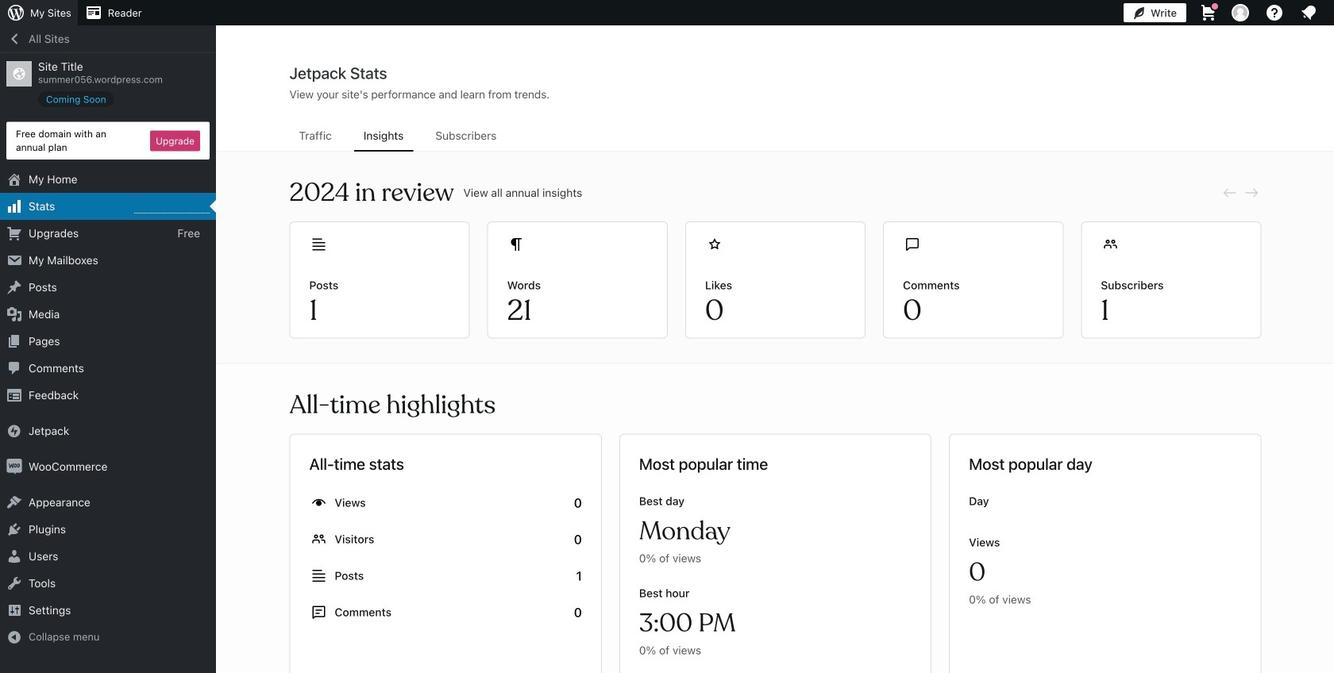 Task type: describe. For each thing, give the bounding box(es) containing it.
help image
[[1265, 3, 1284, 22]]

manage your notifications image
[[1299, 3, 1318, 22]]

my profile image
[[1232, 4, 1249, 21]]

1 img image from the top
[[6, 423, 22, 439]]

highest hourly views 0 image
[[134, 203, 210, 214]]

my shopping cart image
[[1199, 3, 1218, 22]]



Task type: locate. For each thing, give the bounding box(es) containing it.
main content
[[217, 63, 1334, 673]]

img image
[[6, 423, 22, 439], [6, 459, 22, 475]]

2 img image from the top
[[6, 459, 22, 475]]

0 vertical spatial img image
[[6, 423, 22, 439]]

menu
[[289, 122, 1262, 152]]

1 vertical spatial img image
[[6, 459, 22, 475]]



Task type: vqa. For each thing, say whether or not it's contained in the screenshot.
the Highest hourly views 0 image
yes



